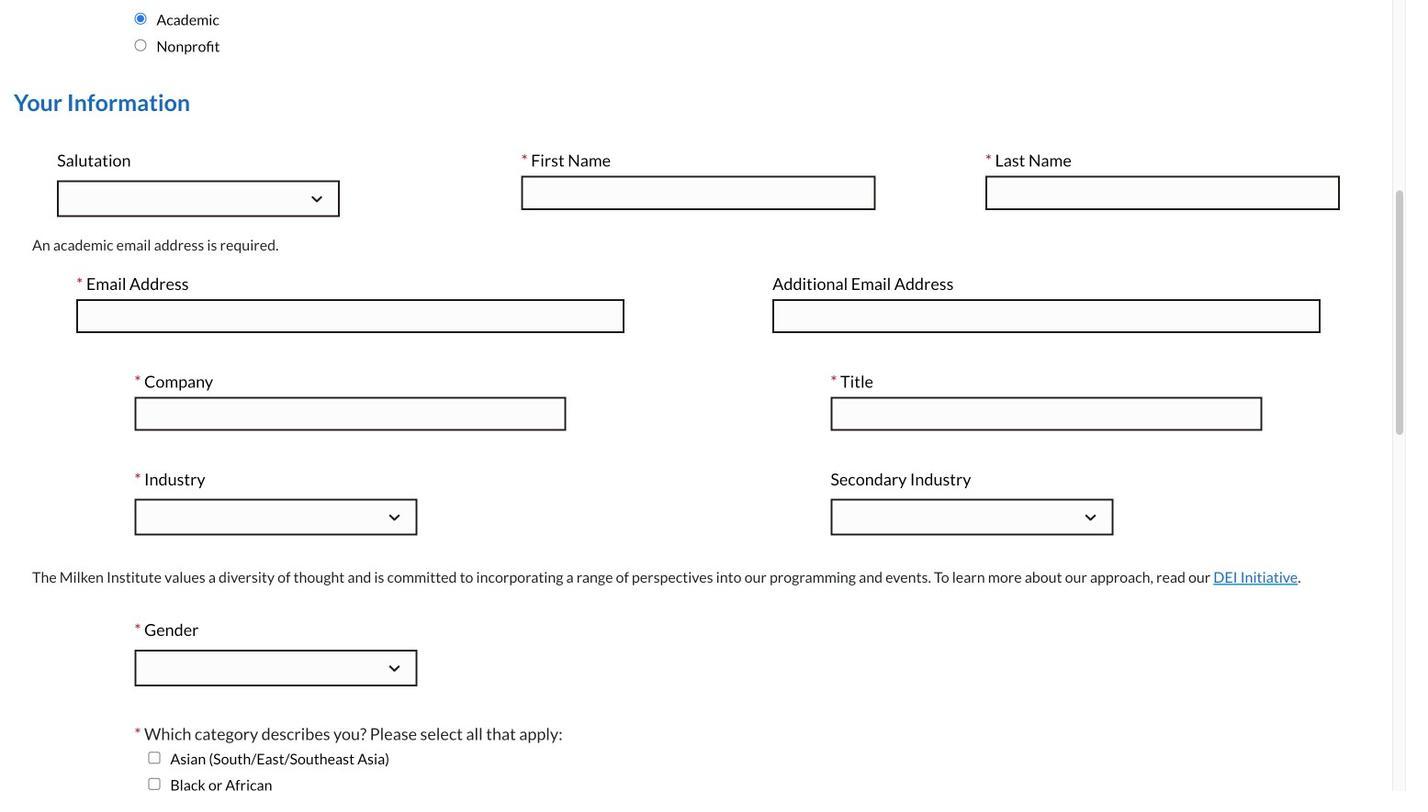 Task type: describe. For each thing, give the bounding box(es) containing it.
Company text field
[[134, 397, 567, 431]]

First Name text field
[[521, 176, 876, 210]]

Last Name text field
[[986, 176, 1340, 210]]



Task type: locate. For each thing, give the bounding box(es) containing it.
None checkbox
[[148, 752, 160, 764]]

Title text field
[[831, 397, 1263, 431]]

None checkbox
[[148, 779, 160, 791]]

Email Address text field
[[76, 299, 625, 334]]

None radio
[[134, 13, 146, 25], [134, 39, 146, 51], [134, 13, 146, 25], [134, 39, 146, 51]]

Additional Email Address text field
[[773, 299, 1321, 334]]



